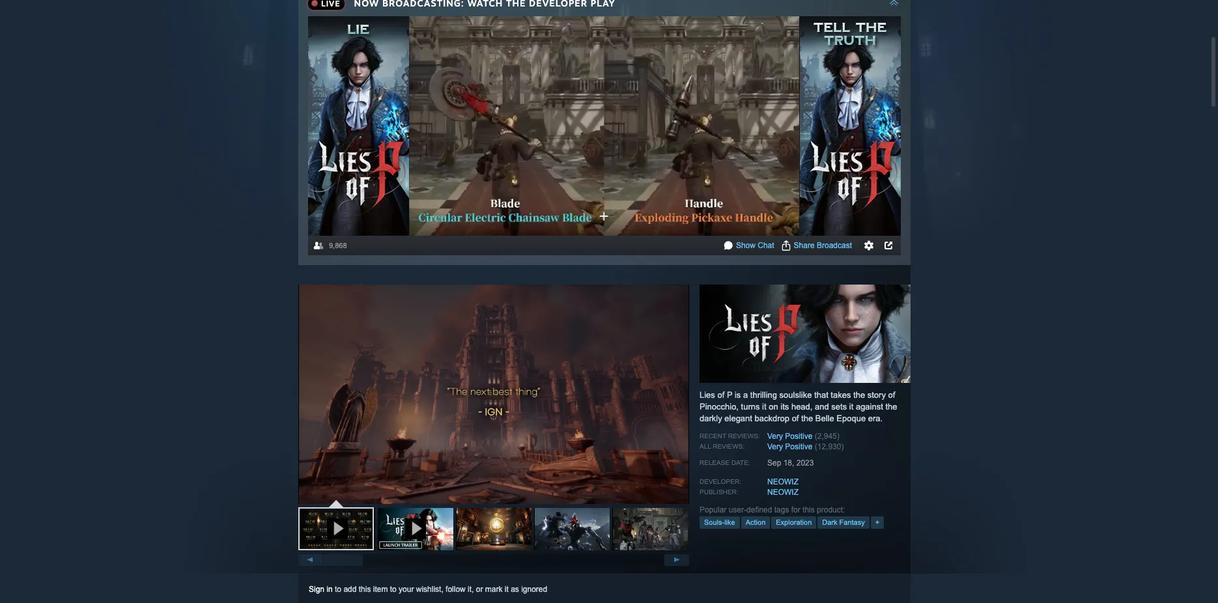 Task type: vqa. For each thing, say whether or not it's contained in the screenshot.
Is this game relevant to you?
no



Task type: describe. For each thing, give the bounding box(es) containing it.
sets
[[832, 402, 847, 412]]

very for very positive (2,945)
[[768, 432, 783, 441]]

is
[[735, 390, 741, 400]]

belle
[[816, 414, 834, 423]]

like
[[725, 518, 735, 526]]

share
[[794, 241, 815, 250]]

exploration link
[[772, 517, 817, 529]]

dark
[[822, 518, 838, 526]]

head,
[[792, 402, 813, 412]]

2 vertical spatial the
[[801, 414, 813, 423]]

reviews: for very positive (2,945)
[[728, 432, 760, 440]]

takes
[[831, 390, 851, 400]]

it,
[[468, 585, 474, 594]]

developer:
[[700, 478, 741, 485]]

reviews: for very positive (12,930)
[[713, 443, 745, 450]]

user-
[[729, 505, 747, 515]]

wishlist,
[[416, 585, 444, 594]]

0 horizontal spatial this
[[359, 585, 371, 594]]

positive for (2,945)
[[785, 432, 813, 441]]

thrilling
[[750, 390, 777, 400]]

18,
[[784, 459, 795, 468]]

neowiz for developer:
[[768, 477, 799, 487]]

chat
[[758, 241, 774, 250]]

sep 18, 2023
[[768, 459, 814, 468]]

in
[[327, 585, 333, 594]]

share broadcast link
[[794, 241, 852, 250]]

product:
[[817, 505, 845, 515]]

tags
[[775, 505, 789, 515]]

very positive (12,930)
[[768, 442, 844, 451]]

positive for (12,930)
[[785, 442, 813, 451]]

defined
[[747, 505, 772, 515]]

show chat
[[736, 241, 774, 250]]

(2,945)
[[815, 432, 840, 441]]

against
[[856, 402, 883, 412]]

all
[[700, 443, 711, 450]]

ignored
[[521, 585, 547, 594]]

sign
[[309, 585, 325, 594]]

lies
[[700, 390, 715, 400]]

its
[[781, 402, 789, 412]]

soulslike
[[780, 390, 812, 400]]

fantasy
[[840, 518, 865, 526]]

sign in to add this item to your wishlist, follow it, or mark it as ignored
[[309, 585, 547, 594]]

pinocchio,
[[700, 402, 739, 412]]

item
[[373, 585, 388, 594]]

epoque
[[837, 414, 866, 423]]

mark
[[485, 585, 503, 594]]

sign in link
[[309, 585, 333, 594]]

0 horizontal spatial it
[[505, 585, 509, 594]]

1 horizontal spatial this
[[803, 505, 815, 515]]

neowiz link for publisher:
[[768, 488, 799, 497]]

all reviews:
[[700, 443, 745, 450]]

1 vertical spatial the
[[886, 402, 898, 412]]

neowiz link for developer:
[[768, 477, 799, 487]]

recent reviews:
[[700, 432, 760, 440]]



Task type: locate. For each thing, give the bounding box(es) containing it.
the
[[854, 390, 865, 400], [886, 402, 898, 412], [801, 414, 813, 423]]

0 vertical spatial the
[[854, 390, 865, 400]]

this
[[803, 505, 815, 515], [359, 585, 371, 594]]

0 horizontal spatial of
[[718, 390, 725, 400]]

+
[[876, 518, 880, 526]]

dark fantasy
[[822, 518, 865, 526]]

neowiz link down 18,
[[768, 477, 799, 487]]

recent
[[700, 432, 726, 440]]

1 vertical spatial neowiz
[[768, 488, 799, 497]]

as
[[511, 585, 519, 594]]

2 positive from the top
[[785, 442, 813, 451]]

0 vertical spatial neowiz link
[[768, 477, 799, 487]]

the down head,
[[801, 414, 813, 423]]

positive up 'very positive (12,930)'
[[785, 432, 813, 441]]

very down backdrop
[[768, 432, 783, 441]]

it left as
[[505, 585, 509, 594]]

to right item
[[390, 585, 397, 594]]

1 neowiz link from the top
[[768, 477, 799, 487]]

lies of p is a thrilling soulslike that takes the story of pinocchio, turns it on its head, and sets it against the darkly elegant backdrop of the belle epoque era.
[[700, 390, 898, 423]]

the up against
[[854, 390, 865, 400]]

backdrop
[[755, 414, 790, 423]]

neowiz for publisher:
[[768, 488, 799, 497]]

it up epoque
[[850, 402, 854, 412]]

broadcast
[[817, 241, 852, 250]]

of right story
[[888, 390, 895, 400]]

this right 'for' at the right bottom of the page
[[803, 505, 815, 515]]

darkly
[[700, 414, 722, 423]]

p
[[727, 390, 733, 400]]

show chat link
[[736, 241, 774, 250]]

2 neowiz from the top
[[768, 488, 799, 497]]

exploration
[[776, 518, 812, 526]]

for
[[791, 505, 801, 515]]

souls-like
[[704, 518, 735, 526]]

add
[[344, 585, 357, 594]]

follow
[[446, 585, 466, 594]]

and
[[815, 402, 829, 412]]

1 horizontal spatial of
[[792, 414, 799, 423]]

very positive (2,945)
[[768, 432, 840, 441]]

1 very from the top
[[768, 432, 783, 441]]

0 vertical spatial neowiz
[[768, 477, 799, 487]]

neowiz
[[768, 477, 799, 487], [768, 488, 799, 497]]

1 to from the left
[[335, 585, 341, 594]]

a
[[743, 390, 748, 400]]

popular
[[700, 505, 727, 515]]

sep
[[768, 459, 781, 468]]

neowiz link
[[768, 477, 799, 487], [768, 488, 799, 497]]

0 vertical spatial this
[[803, 505, 815, 515]]

neowiz down 18,
[[768, 477, 799, 487]]

that
[[815, 390, 829, 400]]

this right add at the bottom of page
[[359, 585, 371, 594]]

popular user-defined tags for this product:
[[700, 505, 845, 515]]

show
[[736, 241, 756, 250]]

1 vertical spatial reviews:
[[713, 443, 745, 450]]

1 vertical spatial neowiz link
[[768, 488, 799, 497]]

2 very from the top
[[768, 442, 783, 451]]

very
[[768, 432, 783, 441], [768, 442, 783, 451]]

1 vertical spatial very
[[768, 442, 783, 451]]

0 horizontal spatial to
[[335, 585, 341, 594]]

1 positive from the top
[[785, 432, 813, 441]]

2 horizontal spatial the
[[886, 402, 898, 412]]

the down story
[[886, 402, 898, 412]]

2 horizontal spatial of
[[888, 390, 895, 400]]

it
[[762, 402, 767, 412], [850, 402, 854, 412], [505, 585, 509, 594]]

reviews: down elegant
[[728, 432, 760, 440]]

on
[[769, 402, 778, 412]]

publisher:
[[700, 488, 739, 496]]

reviews: down recent reviews:
[[713, 443, 745, 450]]

your
[[399, 585, 414, 594]]

2 neowiz link from the top
[[768, 488, 799, 497]]

dark fantasy link
[[818, 517, 870, 529]]

share broadcast
[[794, 241, 852, 250]]

(12,930)
[[815, 442, 844, 451]]

2023
[[797, 459, 814, 468]]

1 vertical spatial positive
[[785, 442, 813, 451]]

1 horizontal spatial the
[[854, 390, 865, 400]]

neowiz up tags
[[768, 488, 799, 497]]

of left p
[[718, 390, 725, 400]]

to
[[335, 585, 341, 594], [390, 585, 397, 594]]

action
[[746, 518, 766, 526]]

it left on
[[762, 402, 767, 412]]

or
[[476, 585, 483, 594]]

2 horizontal spatial it
[[850, 402, 854, 412]]

to right the in
[[335, 585, 341, 594]]

souls-like link
[[700, 517, 740, 529]]

release date:
[[700, 459, 750, 466]]

of
[[718, 390, 725, 400], [888, 390, 895, 400], [792, 414, 799, 423]]

souls-
[[704, 518, 725, 526]]

2 to from the left
[[390, 585, 397, 594]]

date:
[[732, 459, 750, 466]]

1 horizontal spatial it
[[762, 402, 767, 412]]

1 neowiz from the top
[[768, 477, 799, 487]]

elegant
[[725, 414, 753, 423]]

story
[[868, 390, 886, 400]]

release
[[700, 459, 730, 466]]

positive down very positive (2,945)
[[785, 442, 813, 451]]

0 vertical spatial positive
[[785, 432, 813, 441]]

era.
[[868, 414, 883, 423]]

0 horizontal spatial the
[[801, 414, 813, 423]]

positive
[[785, 432, 813, 441], [785, 442, 813, 451]]

very for very positive (12,930)
[[768, 442, 783, 451]]

neowiz link up tags
[[768, 488, 799, 497]]

reviews:
[[728, 432, 760, 440], [713, 443, 745, 450]]

very up sep
[[768, 442, 783, 451]]

turns
[[741, 402, 760, 412]]

0 vertical spatial very
[[768, 432, 783, 441]]

1 vertical spatial this
[[359, 585, 371, 594]]

of down head,
[[792, 414, 799, 423]]

0 vertical spatial reviews:
[[728, 432, 760, 440]]

action link
[[741, 517, 770, 529]]

1 horizontal spatial to
[[390, 585, 397, 594]]



